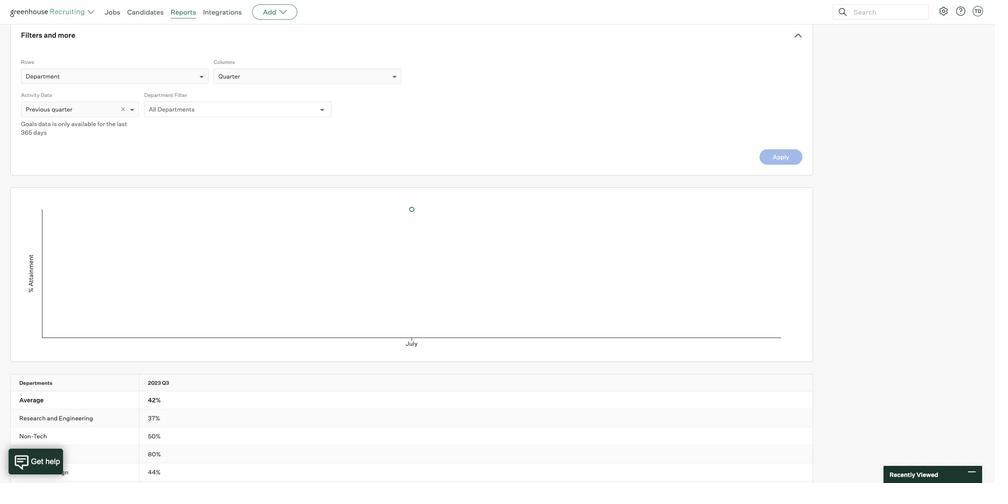 Task type: vqa. For each thing, say whether or not it's contained in the screenshot.
Single
no



Task type: describe. For each thing, give the bounding box(es) containing it.
previous quarter option
[[26, 106, 72, 113]]

row containing departments
[[11, 375, 813, 391]]

row for row group containing research and engineering
[[11, 409, 813, 427]]

research and engineering
[[19, 415, 93, 422]]

80%
[[148, 451, 161, 458]]

candidates link
[[127, 8, 164, 16]]

1 cell from the left
[[11, 481, 139, 483]]

configure image
[[939, 6, 949, 16]]

q3
[[162, 380, 169, 386]]

reports
[[171, 8, 196, 16]]

integrations link
[[203, 8, 242, 16]]

1 horizontal spatial departments
[[158, 106, 195, 113]]

and for research
[[47, 415, 58, 422]]

row for sixth row group from the top of the page
[[11, 481, 813, 483]]

44%
[[148, 469, 161, 476]]

greenhouse recruiting image
[[10, 7, 88, 17]]

and for filters
[[44, 31, 56, 40]]

engineering
[[59, 415, 93, 422]]

data
[[38, 120, 51, 127]]

activity
[[21, 92, 40, 98]]

department option
[[26, 73, 60, 80]]

row for row group containing test
[[11, 445, 813, 463]]

tech
[[33, 433, 47, 440]]

jobs link
[[105, 8, 120, 16]]

filters and more
[[21, 31, 75, 40]]

product
[[19, 469, 42, 476]]

row group containing test
[[11, 445, 813, 463]]

recently viewed
[[890, 471, 939, 478]]

2 cell from the left
[[139, 481, 199, 483]]

average
[[19, 396, 44, 404]]

more
[[58, 31, 75, 40]]

design
[[49, 469, 68, 476]]

rows
[[21, 59, 34, 65]]

add
[[263, 8, 276, 16]]

×
[[121, 104, 126, 114]]

departments inside column header
[[19, 380, 52, 386]]

2023 q3 column header
[[139, 375, 207, 391]]

6 row group from the top
[[11, 481, 813, 483]]

for
[[97, 120, 105, 127]]

quarter
[[218, 73, 240, 80]]

department filter
[[144, 92, 187, 98]]

departments column header
[[11, 375, 147, 391]]

candidates
[[127, 8, 164, 16]]

department for department filter
[[144, 92, 173, 98]]

previous
[[26, 106, 50, 113]]



Task type: locate. For each thing, give the bounding box(es) containing it.
quarter option
[[218, 73, 240, 80]]

1 vertical spatial and
[[47, 415, 58, 422]]

grid
[[11, 375, 813, 483]]

5 row group from the top
[[11, 463, 813, 481]]

department up date
[[26, 73, 60, 80]]

&
[[43, 469, 47, 476]]

recently
[[890, 471, 916, 478]]

jobs
[[105, 8, 120, 16]]

td
[[975, 8, 982, 14]]

departments up average
[[19, 380, 52, 386]]

research
[[19, 415, 46, 422]]

td button
[[973, 6, 983, 16]]

reports link
[[171, 8, 196, 16]]

filter
[[174, 92, 187, 98]]

all
[[149, 106, 156, 113]]

activity date
[[21, 92, 52, 98]]

5 row from the top
[[11, 445, 813, 463]]

cell down 44%
[[139, 481, 199, 483]]

row containing non-tech
[[11, 427, 813, 445]]

1 horizontal spatial department
[[144, 92, 173, 98]]

row group containing product & design
[[11, 463, 813, 481]]

7 row from the top
[[11, 481, 813, 483]]

0 horizontal spatial department
[[26, 73, 60, 80]]

0 vertical spatial departments
[[158, 106, 195, 113]]

1 row group from the top
[[11, 391, 813, 409]]

quarter
[[52, 106, 72, 113]]

1 row from the top
[[11, 375, 813, 391]]

goals
[[21, 120, 37, 127]]

row group containing research and engineering
[[11, 409, 813, 427]]

row group
[[11, 391, 813, 409], [11, 409, 813, 427], [11, 427, 813, 445], [11, 445, 813, 463], [11, 463, 813, 481], [11, 481, 813, 483]]

xychart image
[[21, 188, 803, 360]]

1 vertical spatial departments
[[19, 380, 52, 386]]

cell down design
[[11, 481, 139, 483]]

goals data is only available for the last 365 days
[[21, 120, 127, 136]]

non-tech
[[19, 433, 47, 440]]

date
[[41, 92, 52, 98]]

row for row group containing average
[[11, 391, 813, 409]]

test
[[19, 451, 32, 458]]

37%
[[148, 415, 160, 422]]

row containing test
[[11, 445, 813, 463]]

row group containing average
[[11, 391, 813, 409]]

2023
[[148, 380, 161, 386]]

departments down filter
[[158, 106, 195, 113]]

1 vertical spatial department
[[144, 92, 173, 98]]

6 row from the top
[[11, 463, 813, 481]]

and left "more"
[[44, 31, 56, 40]]

50%
[[148, 433, 161, 440]]

3 row from the top
[[11, 409, 813, 427]]

non-
[[19, 433, 33, 440]]

viewed
[[917, 471, 939, 478]]

department for department
[[26, 73, 60, 80]]

grid containing average
[[11, 375, 813, 483]]

2 row from the top
[[11, 391, 813, 409]]

3 row group from the top
[[11, 427, 813, 445]]

row for row group containing product & design
[[11, 463, 813, 481]]

and right research
[[47, 415, 58, 422]]

2 row group from the top
[[11, 409, 813, 427]]

row group containing non-tech
[[11, 427, 813, 445]]

add button
[[252, 4, 297, 20]]

0 horizontal spatial departments
[[19, 380, 52, 386]]

td button
[[971, 4, 985, 18]]

days
[[33, 129, 47, 136]]

department
[[26, 73, 60, 80], [144, 92, 173, 98]]

all departments
[[149, 106, 195, 113]]

only
[[58, 120, 70, 127]]

row containing average
[[11, 391, 813, 409]]

integrations
[[203, 8, 242, 16]]

department up all
[[144, 92, 173, 98]]

4 row from the top
[[11, 427, 813, 445]]

0 vertical spatial department
[[26, 73, 60, 80]]

cell
[[11, 481, 139, 483], [139, 481, 199, 483]]

42%
[[148, 396, 161, 404]]

and inside row
[[47, 415, 58, 422]]

available
[[71, 120, 96, 127]]

filters
[[21, 31, 42, 40]]

columns
[[214, 59, 235, 65]]

Search text field
[[852, 6, 921, 18]]

departments
[[158, 106, 195, 113], [19, 380, 52, 386]]

product & design
[[19, 469, 68, 476]]

the
[[106, 120, 116, 127]]

previous quarter
[[26, 106, 72, 113]]

row
[[11, 375, 813, 391], [11, 391, 813, 409], [11, 409, 813, 427], [11, 427, 813, 445], [11, 445, 813, 463], [11, 463, 813, 481], [11, 481, 813, 483]]

is
[[52, 120, 57, 127]]

4 row group from the top
[[11, 445, 813, 463]]

2023 q3
[[148, 380, 169, 386]]

0 vertical spatial and
[[44, 31, 56, 40]]

row for row group containing non-tech
[[11, 427, 813, 445]]

last
[[117, 120, 127, 127]]

365
[[21, 129, 32, 136]]

and
[[44, 31, 56, 40], [47, 415, 58, 422]]

row containing research and engineering
[[11, 409, 813, 427]]

row containing product & design
[[11, 463, 813, 481]]



